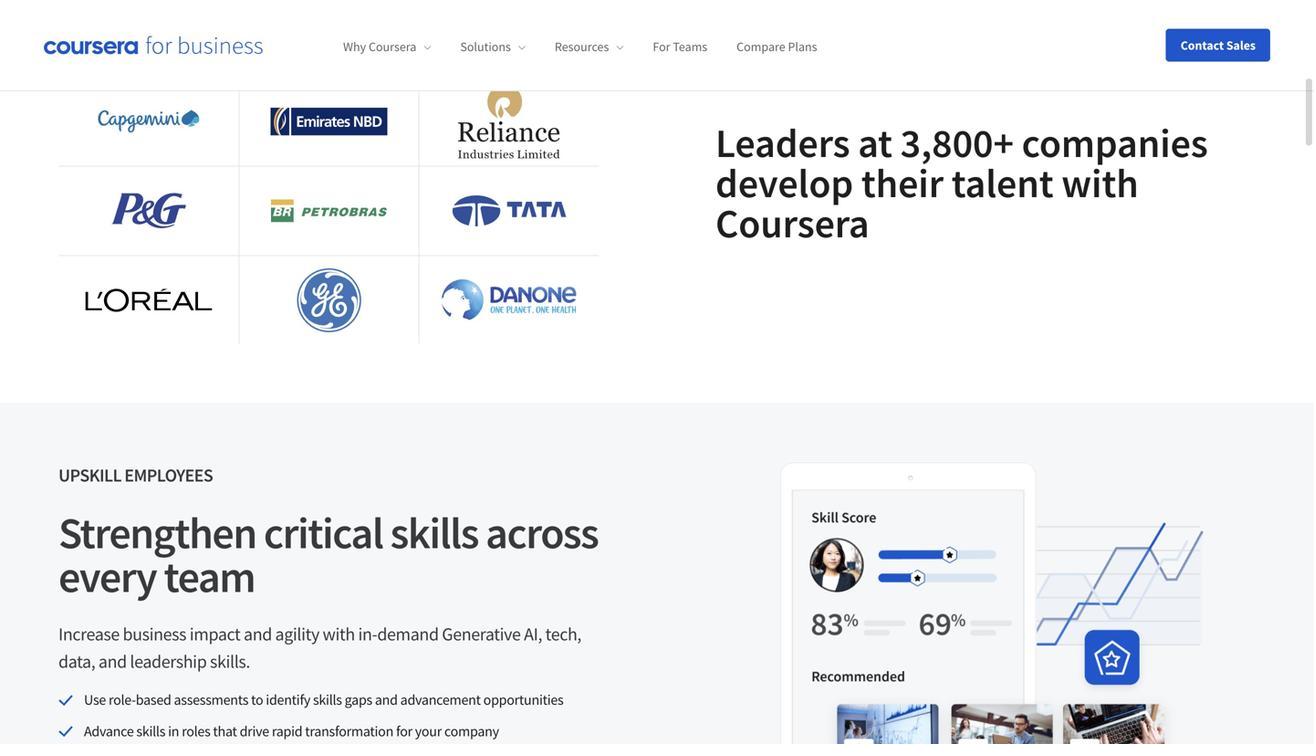 Task type: vqa. For each thing, say whether or not it's contained in the screenshot.
that
yes



Task type: describe. For each thing, give the bounding box(es) containing it.
leaders at 3,800+ companies develop their talent with coursera
[[716, 117, 1209, 248]]

talent
[[952, 158, 1054, 208]]

emirates logo image
[[271, 107, 388, 136]]

illustration of the coursera skills-first platform image
[[716, 462, 1256, 744]]

business
[[123, 623, 186, 646]]

and for leadership
[[99, 650, 127, 673]]

0 horizontal spatial skills
[[136, 722, 165, 740]]

for
[[396, 722, 413, 740]]

solutions link
[[460, 39, 526, 55]]

plans
[[788, 39, 818, 55]]

increase
[[58, 623, 119, 646]]

upskill employees
[[58, 464, 213, 487]]

in
[[168, 722, 179, 740]]

agility
[[275, 623, 320, 646]]

team
[[164, 549, 255, 604]]

increase business impact and agility with in-demand generative ai
[[58, 623, 538, 646]]

danone logo image
[[442, 279, 577, 322]]

across
[[486, 505, 598, 560]]

identify
[[266, 691, 310, 709]]

impact
[[190, 623, 241, 646]]

every
[[58, 549, 156, 604]]

transformation
[[305, 722, 394, 740]]

generative
[[442, 623, 521, 646]]

advance
[[84, 722, 134, 740]]

coursera for business image
[[44, 36, 263, 54]]

strengthen
[[58, 505, 256, 560]]

compare
[[737, 39, 786, 55]]

leadership
[[130, 650, 207, 673]]

teams
[[673, 39, 708, 55]]

1 horizontal spatial skills
[[313, 691, 342, 709]]

that
[[213, 722, 237, 740]]

rapid
[[272, 722, 303, 740]]

p&g logo image
[[112, 193, 186, 229]]

opportunities
[[484, 691, 564, 709]]

in-
[[358, 623, 377, 646]]

for teams link
[[653, 39, 708, 55]]

company
[[445, 722, 499, 740]]

leaders
[[716, 117, 851, 168]]

advance skills in roles that drive rapid transformation for your company
[[84, 722, 499, 740]]

for
[[653, 39, 671, 55]]

petrobras logo image
[[271, 200, 387, 222]]

data,
[[58, 650, 95, 673]]

compare plans link
[[737, 39, 818, 55]]

l'oreal logo image
[[81, 285, 217, 316]]

1 vertical spatial with
[[323, 623, 355, 646]]

critical
[[264, 505, 383, 560]]



Task type: locate. For each thing, give the bounding box(es) containing it.
why coursera
[[343, 39, 417, 55]]

generative ai link
[[442, 623, 538, 646]]

,
[[538, 623, 542, 646]]

employees
[[124, 464, 213, 487]]

tata logo image
[[452, 195, 566, 227]]

solutions
[[460, 39, 511, 55]]

role-
[[109, 691, 136, 709]]

and inside , tech, data, and leadership skills.
[[99, 650, 127, 673]]

gaps
[[345, 691, 372, 709]]

contact
[[1181, 37, 1225, 53]]

0 horizontal spatial coursera
[[369, 39, 417, 55]]

1 vertical spatial and
[[99, 650, 127, 673]]

resources
[[555, 39, 609, 55]]

strengthen critical skills  across every team
[[58, 505, 598, 604]]

ai
[[524, 623, 538, 646]]

contact sales button
[[1167, 29, 1271, 62]]

, tech, data, and leadership skills.
[[58, 623, 582, 673]]

resources link
[[555, 39, 624, 55]]

with inside leaders at 3,800+ companies develop their talent with coursera
[[1062, 158, 1139, 208]]

1 horizontal spatial coursera
[[716, 198, 870, 248]]

0 vertical spatial with
[[1062, 158, 1139, 208]]

3,800+
[[901, 117, 1014, 168]]

coursera down leaders in the right top of the page
[[716, 198, 870, 248]]

0 vertical spatial coursera
[[369, 39, 417, 55]]

0 vertical spatial and
[[244, 623, 272, 646]]

why coursera link
[[343, 39, 431, 55]]

coursera inside leaders at 3,800+ companies develop their talent with coursera
[[716, 198, 870, 248]]

1 horizontal spatial and
[[244, 623, 272, 646]]

why
[[343, 39, 366, 55]]

demand
[[377, 623, 439, 646]]

2 vertical spatial and
[[375, 691, 398, 709]]

reliance logo image
[[458, 85, 560, 158]]

drive
[[240, 722, 269, 740]]

and up the skills.
[[244, 623, 272, 646]]

your
[[415, 722, 442, 740]]

0 horizontal spatial and
[[99, 650, 127, 673]]

skills.
[[210, 650, 250, 673]]

tech,
[[546, 623, 582, 646]]

based
[[136, 691, 171, 709]]

0 vertical spatial skills
[[390, 505, 478, 560]]

with
[[1062, 158, 1139, 208], [323, 623, 355, 646]]

upskill
[[58, 464, 121, 487]]

0 horizontal spatial with
[[323, 623, 355, 646]]

and
[[244, 623, 272, 646], [99, 650, 127, 673], [375, 691, 398, 709]]

compare plans
[[737, 39, 818, 55]]

sales
[[1227, 37, 1256, 53]]

roles
[[182, 722, 210, 740]]

use role-based assessments to identify skills gaps and advancement opportunities
[[84, 691, 564, 709]]

2 horizontal spatial skills
[[390, 505, 478, 560]]

coursera
[[369, 39, 417, 55], [716, 198, 870, 248]]

develop
[[716, 158, 854, 208]]

1 horizontal spatial with
[[1062, 158, 1139, 208]]

and for agility
[[244, 623, 272, 646]]

coursera right why
[[369, 39, 417, 55]]

2 horizontal spatial and
[[375, 691, 398, 709]]

capgemini logo image
[[98, 110, 200, 133]]

1 vertical spatial coursera
[[716, 198, 870, 248]]

for teams
[[653, 39, 708, 55]]

skills
[[390, 505, 478, 560], [313, 691, 342, 709], [136, 722, 165, 740]]

companies
[[1022, 117, 1209, 168]]

at
[[858, 117, 893, 168]]

skills inside strengthen critical skills  across every team
[[390, 505, 478, 560]]

2 vertical spatial skills
[[136, 722, 165, 740]]

assessments
[[174, 691, 248, 709]]

their
[[862, 158, 944, 208]]

ge logo image
[[291, 263, 367, 337]]

contact sales
[[1181, 37, 1256, 53]]

use
[[84, 691, 106, 709]]

and right gaps
[[375, 691, 398, 709]]

1 vertical spatial skills
[[313, 691, 342, 709]]

and right the data,
[[99, 650, 127, 673]]

advancement
[[401, 691, 481, 709]]

to
[[251, 691, 263, 709]]



